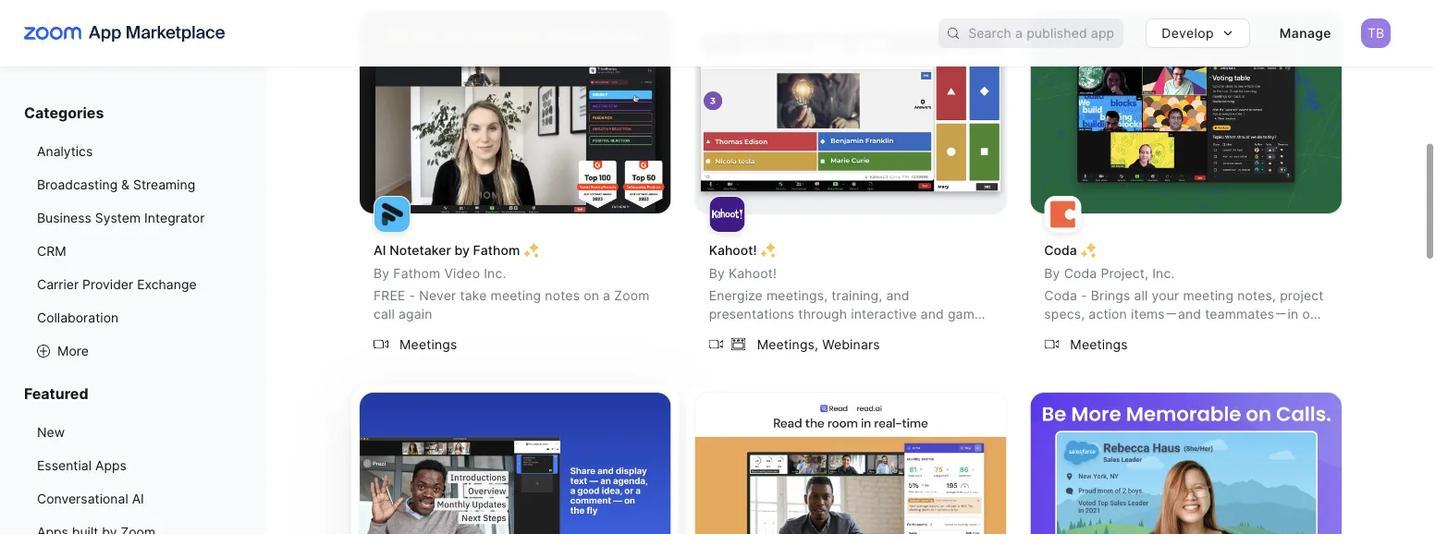 Task type: vqa. For each thing, say whether or not it's contained in the screenshot.
"Webinars" corresponding to with
no



Task type: locate. For each thing, give the bounding box(es) containing it.
project,
[[1101, 266, 1149, 282]]

meetings, webinars
[[757, 337, 880, 352]]

2 inc. from the left
[[1153, 266, 1175, 282]]

analytics
[[37, 144, 93, 160]]

by for by coda project, inc. coda - brings all your meeting notes, project specs, action itemsーand teammatesーin one organized doc.
[[1045, 266, 1061, 282]]

all
[[1134, 288, 1148, 304]]

0 vertical spatial fathom
[[473, 242, 520, 258]]

on
[[584, 288, 599, 304]]

1 - from the left
[[409, 288, 415, 304]]

develop button
[[1146, 18, 1250, 48]]

business
[[37, 210, 91, 226]]

categories
[[24, 104, 104, 122]]

- left 'brings'
[[1081, 288, 1088, 304]]

0 horizontal spatial meeting
[[491, 288, 541, 304]]

business system integrator
[[37, 210, 205, 226]]

fathom right by at top left
[[473, 242, 520, 258]]

meetings
[[400, 337, 457, 352], [1071, 337, 1128, 352]]

teammatesーin
[[1205, 307, 1299, 322]]

2 meeting from the left
[[1183, 288, 1234, 304]]

by for by kahoot! energize meetings, training, and presentations through interactive and game- based elements
[[709, 266, 725, 282]]

1 vertical spatial kahoot!
[[729, 266, 777, 282]]

by up energize
[[709, 266, 725, 282]]

manage button
[[1265, 18, 1347, 48]]

- up again
[[409, 288, 415, 304]]

1 meeting from the left
[[491, 288, 541, 304]]

by inside by fathom video inc. free - never take meeting notes on a zoom call again
[[374, 266, 390, 282]]

1 inc. from the left
[[484, 266, 506, 282]]

ai down essential apps link
[[132, 492, 144, 507]]

inc. up the take
[[484, 266, 506, 282]]

ai
[[374, 242, 386, 258], [132, 492, 144, 507]]

more
[[57, 344, 89, 359]]

new link
[[22, 418, 244, 448]]

1 vertical spatial ai
[[132, 492, 144, 507]]

essential
[[37, 458, 92, 474]]

featured
[[24, 385, 88, 403]]

meeting right the take
[[491, 288, 541, 304]]

inc. inside by fathom video inc. free - never take meeting notes on a zoom call again
[[484, 266, 506, 282]]

action
[[1089, 307, 1127, 322]]

and
[[886, 288, 910, 304], [921, 307, 944, 322]]

1 horizontal spatial ai
[[374, 242, 386, 258]]

-
[[409, 288, 415, 304], [1081, 288, 1088, 304]]

tb button
[[1362, 18, 1391, 48]]

1 vertical spatial and
[[921, 307, 944, 322]]

1 by from the left
[[374, 266, 390, 282]]

0 horizontal spatial meetings
[[400, 337, 457, 352]]

1 horizontal spatial fathom
[[473, 242, 520, 258]]

0 horizontal spatial inc.
[[484, 266, 506, 282]]

2 - from the left
[[1081, 288, 1088, 304]]

meetings,
[[767, 288, 828, 304]]

0 horizontal spatial and
[[886, 288, 910, 304]]

&
[[121, 177, 130, 193]]

broadcasting
[[37, 177, 118, 193]]

by up the free
[[374, 266, 390, 282]]

meetings down action
[[1071, 337, 1128, 352]]

and up interactive
[[886, 288, 910, 304]]

carrier provider exchange link
[[22, 270, 244, 300]]

1 horizontal spatial meeting
[[1183, 288, 1234, 304]]

0 horizontal spatial fathom
[[393, 266, 441, 282]]

0 horizontal spatial ai
[[132, 492, 144, 507]]

inc. inside by coda project, inc. coda - brings all your meeting notes, project specs, action itemsーand teammatesーin one organized doc.
[[1153, 266, 1175, 282]]

meeting inside by coda project, inc. coda - brings all your meeting notes, project specs, action itemsーand teammatesーin one organized doc.
[[1183, 288, 1234, 304]]

notes,
[[1238, 288, 1277, 304]]

itemsーand
[[1131, 307, 1202, 322]]

inc. up your
[[1153, 266, 1175, 282]]

0 vertical spatial ai
[[374, 242, 386, 258]]

again
[[399, 307, 433, 322]]

2 by from the left
[[709, 266, 725, 282]]

brings
[[1091, 288, 1131, 304]]

interactive
[[851, 307, 917, 322]]

take
[[460, 288, 487, 304]]

essential apps
[[37, 458, 127, 474]]

- inside by coda project, inc. coda - brings all your meeting notes, project specs, action itemsーand teammatesーin one organized doc.
[[1081, 288, 1088, 304]]

fathom down notetaker
[[393, 266, 441, 282]]

crm link
[[22, 237, 244, 266]]

video
[[444, 266, 480, 282]]

1 horizontal spatial inc.
[[1153, 266, 1175, 282]]

develop
[[1162, 25, 1214, 41]]

fathom inside by fathom video inc. free - never take meeting notes on a zoom call again
[[393, 266, 441, 282]]

business system integrator link
[[22, 203, 244, 233]]

fathom
[[473, 242, 520, 258], [393, 266, 441, 282]]

by up specs,
[[1045, 266, 1061, 282]]

- inside by fathom video inc. free - never take meeting notes on a zoom call again
[[409, 288, 415, 304]]

your
[[1152, 288, 1180, 304]]

featured button
[[22, 385, 244, 418]]

kahoot!
[[709, 242, 757, 258], [729, 266, 777, 282]]

by inside by kahoot! energize meetings, training, and presentations through interactive and game- based elements
[[709, 266, 725, 282]]

conversational ai link
[[22, 485, 244, 514]]

ai left notetaker
[[374, 242, 386, 258]]

meetings for again
[[400, 337, 457, 352]]

and left game-
[[921, 307, 944, 322]]

0 horizontal spatial -
[[409, 288, 415, 304]]

training,
[[832, 288, 883, 304]]

by inside by coda project, inc. coda - brings all your meeting notes, project specs, action itemsーand teammatesーin one organized doc.
[[1045, 266, 1061, 282]]

call
[[374, 307, 395, 322]]

0 vertical spatial coda
[[1045, 242, 1077, 258]]

1 meetings from the left
[[400, 337, 457, 352]]

analytics link
[[22, 137, 244, 166]]

collaboration
[[37, 310, 119, 326]]

meetings down again
[[400, 337, 457, 352]]

crm
[[37, 244, 66, 259]]

2 horizontal spatial by
[[1045, 266, 1061, 282]]

- for free
[[409, 288, 415, 304]]

inc. for coda project, inc.
[[1153, 266, 1175, 282]]

search a published app element
[[939, 18, 1124, 48]]

categories button
[[22, 104, 244, 137]]

notetaker
[[390, 242, 451, 258]]

3 by from the left
[[1045, 266, 1061, 282]]

doc.
[[1110, 325, 1137, 341]]

inc.
[[484, 266, 506, 282], [1153, 266, 1175, 282]]

1 vertical spatial fathom
[[393, 266, 441, 282]]

meeting right your
[[1183, 288, 1234, 304]]

inc. for fathom video inc.
[[484, 266, 506, 282]]

0 horizontal spatial by
[[374, 266, 390, 282]]

exchange
[[137, 277, 197, 293]]

integrator
[[144, 210, 205, 226]]

2 meetings from the left
[[1071, 337, 1128, 352]]

by
[[374, 266, 390, 282], [709, 266, 725, 282], [1045, 266, 1061, 282]]

meeting inside by fathom video inc. free - never take meeting notes on a zoom call again
[[491, 288, 541, 304]]

coda
[[1045, 242, 1077, 258], [1064, 266, 1097, 282], [1045, 288, 1078, 304]]

apps
[[95, 458, 127, 474]]

1 horizontal spatial by
[[709, 266, 725, 282]]

collaboration link
[[22, 303, 244, 333]]

banner
[[0, 0, 1436, 67]]

organized
[[1045, 325, 1106, 341]]

1 horizontal spatial -
[[1081, 288, 1088, 304]]

meeting
[[491, 288, 541, 304], [1183, 288, 1234, 304]]

game-
[[948, 307, 989, 322]]

1 horizontal spatial meetings
[[1071, 337, 1128, 352]]



Task type: describe. For each thing, give the bounding box(es) containing it.
1 horizontal spatial and
[[921, 307, 944, 322]]

current user is tim burton element
[[1362, 18, 1391, 48]]

manage
[[1280, 25, 1332, 41]]

project
[[1280, 288, 1324, 304]]

through
[[799, 307, 847, 322]]

free
[[374, 288, 406, 304]]

broadcasting & streaming
[[37, 177, 195, 193]]

based
[[709, 325, 748, 341]]

0 vertical spatial and
[[886, 288, 910, 304]]

one
[[1303, 307, 1326, 322]]

1 vertical spatial coda
[[1064, 266, 1097, 282]]

by
[[455, 242, 470, 258]]

a
[[603, 288, 611, 304]]

presentations
[[709, 307, 795, 322]]

kahoot! inside by kahoot! energize meetings, training, and presentations through interactive and game- based elements
[[729, 266, 777, 282]]

carrier
[[37, 277, 79, 293]]

broadcasting & streaming link
[[22, 170, 244, 200]]

energize
[[709, 288, 763, 304]]

elements
[[751, 325, 808, 341]]

provider
[[82, 277, 133, 293]]

Search text field
[[969, 20, 1124, 47]]

streaming
[[133, 177, 195, 193]]

specs,
[[1045, 307, 1085, 322]]

conversational ai
[[37, 492, 144, 507]]

meetings,
[[757, 337, 819, 352]]

by coda project, inc. coda - brings all your meeting notes, project specs, action itemsーand teammatesーin one organized doc.
[[1045, 266, 1326, 341]]

2 vertical spatial coda
[[1045, 288, 1078, 304]]

- for coda
[[1081, 288, 1088, 304]]

by fathom video inc. free - never take meeting notes on a zoom call again
[[374, 266, 650, 322]]

webinars
[[823, 337, 880, 352]]

ai inside conversational ai link
[[132, 492, 144, 507]]

by for by fathom video inc. free - never take meeting notes on a zoom call again
[[374, 266, 390, 282]]

by kahoot! energize meetings, training, and presentations through interactive and game- based elements
[[709, 266, 989, 341]]

tb
[[1368, 25, 1385, 41]]

never
[[419, 288, 456, 304]]

notes
[[545, 288, 580, 304]]

0 vertical spatial kahoot!
[[709, 242, 757, 258]]

system
[[95, 210, 141, 226]]

essential apps link
[[22, 451, 244, 481]]

meetings for itemsーand
[[1071, 337, 1128, 352]]

new
[[37, 425, 65, 441]]

ai notetaker by fathom
[[374, 242, 520, 258]]

zoom
[[614, 288, 650, 304]]

conversational
[[37, 492, 128, 507]]

banner containing develop
[[0, 0, 1436, 67]]

carrier provider exchange
[[37, 277, 197, 293]]



